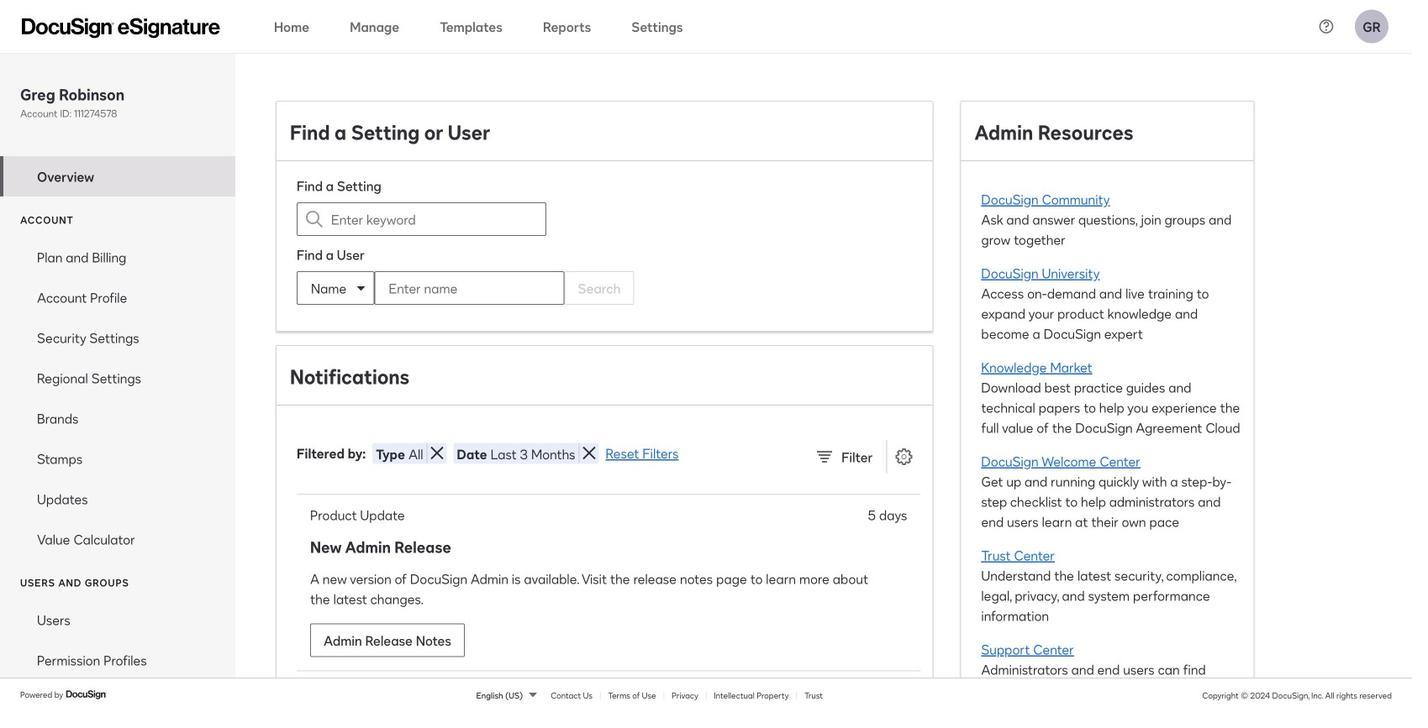 Task type: describe. For each thing, give the bounding box(es) containing it.
docusign admin image
[[22, 18, 220, 38]]

users and groups element
[[0, 600, 235, 713]]

account element
[[0, 237, 235, 560]]

Enter name text field
[[375, 272, 530, 304]]



Task type: locate. For each thing, give the bounding box(es) containing it.
docusign image
[[66, 689, 108, 702]]

Enter keyword text field
[[331, 203, 512, 235]]



